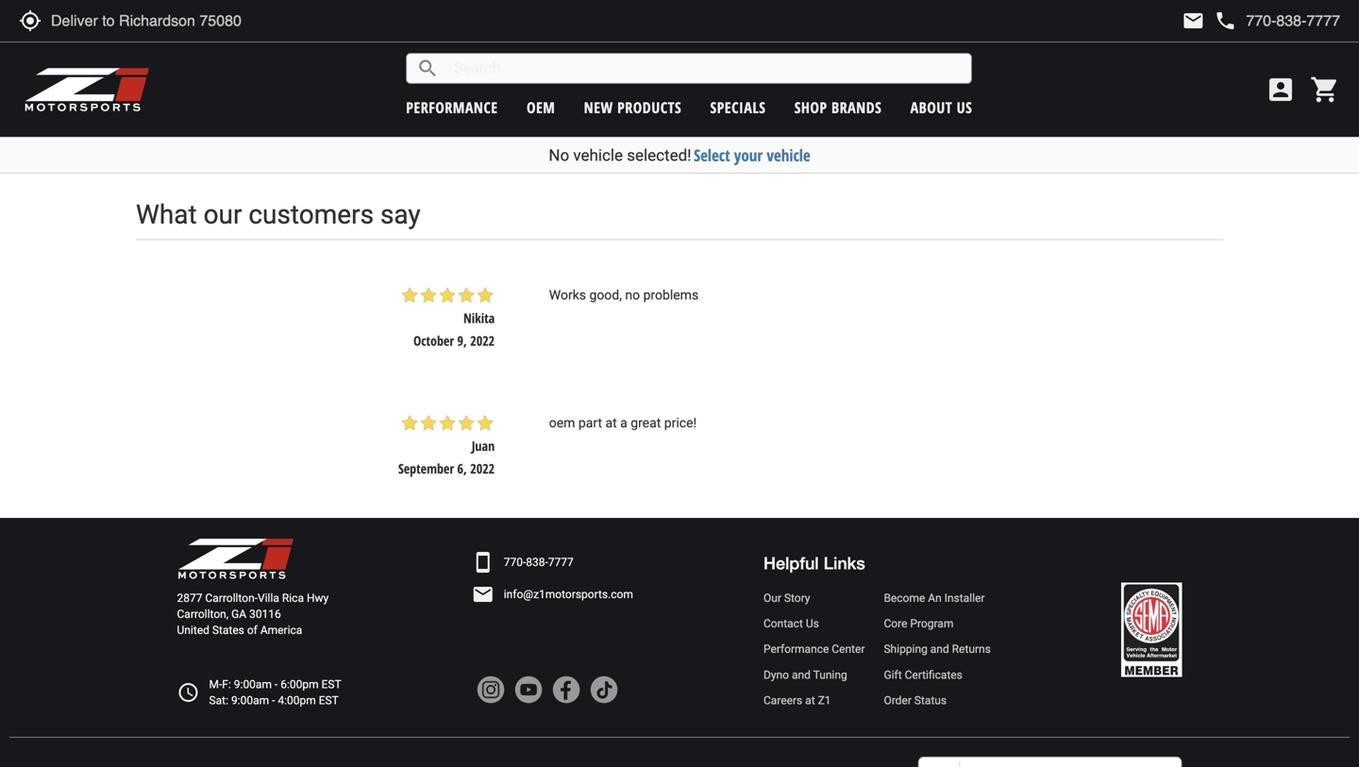 Task type: describe. For each thing, give the bounding box(es) containing it.
returns
[[952, 643, 991, 656]]

a
[[620, 415, 628, 431]]

info@z1motorsports.com link
[[504, 587, 633, 603]]

1 vertical spatial 9:00am
[[231, 694, 269, 708]]

300zx
[[1051, 43, 1081, 61]]

our
[[204, 199, 242, 231]]

no
[[549, 146, 569, 165]]

installer
[[945, 592, 985, 605]]

nikita
[[464, 309, 495, 327]]

(16)
[[792, 81, 814, 95]]

specials link
[[710, 97, 766, 118]]

order
[[884, 694, 912, 708]]

your
[[734, 144, 763, 166]]

shopping_cart
[[1310, 75, 1341, 105]]

products
[[618, 97, 682, 118]]

vq37vhr
[[943, 43, 990, 61]]

/ inside the oem 350z / g35 vq35de camshaft position sensor (passenger)
[[216, 43, 221, 61]]

tuning
[[813, 669, 848, 682]]

oem link
[[527, 97, 555, 118]]

gift
[[884, 669, 902, 682]]

crankshaft inside oem vq35hr / vq37vhr / vr30ddtt crankshaft position sensor star star star star star (5) $83.03
[[908, 58, 964, 76]]

oem for oem 350z / g35 vq35de camshaft position sensor (passenger)
[[162, 43, 186, 61]]

performance
[[406, 97, 498, 118]]

an
[[928, 592, 942, 605]]

what our customers say
[[136, 199, 421, 231]]

helpful
[[764, 553, 819, 573]]

center
[[832, 643, 865, 656]]

about us
[[911, 97, 973, 118]]

selected!
[[627, 146, 692, 165]]

/ inside oem vq35 cam / crank  sensor o- ring star star star star star (2) $5.84
[[574, 43, 579, 61]]

say
[[380, 199, 421, 231]]

october
[[413, 332, 454, 350]]

m-
[[209, 678, 222, 691]]

oem for oem vq35hr / vq37vhr / vr30ddtt crankshaft position sensor star star star star star (5) $83.03
[[863, 43, 887, 61]]

brands
[[832, 97, 882, 118]]

contact us
[[764, 617, 819, 631]]

2877 carrollton-villa rica hwy carrollton, ga 30116 united states of america
[[177, 592, 329, 637]]

become an installer link
[[884, 590, 991, 607]]

gift certificates link
[[884, 667, 991, 683]]

facebook link image
[[552, 676, 580, 704]]

email info@z1motorsports.com
[[472, 583, 633, 606]]

2022 for star star star star star juan september 6, 2022
[[470, 460, 495, 477]]

5 / from the left
[[994, 43, 999, 61]]

our story
[[764, 592, 810, 605]]

shipping and returns
[[884, 643, 991, 656]]

4:00pm
[[278, 694, 316, 708]]

$82.98
[[384, 103, 418, 121]]

no
[[625, 288, 640, 303]]

nissan
[[1114, 43, 1148, 61]]

rica
[[282, 592, 304, 605]]

works good, no problems
[[549, 288, 699, 303]]

9,
[[457, 332, 467, 350]]

become an installer
[[884, 592, 985, 605]]

4 / from the left
[[935, 43, 940, 61]]

2877
[[177, 592, 202, 605]]

tiktok link image
[[590, 676, 618, 704]]

performance link
[[406, 97, 498, 118]]

star_half inside oem vq35de camshaft position sensor (driver) star star_half (14) $82.98
[[417, 79, 436, 98]]

new products
[[584, 97, 682, 118]]

order status link
[[884, 693, 991, 709]]

sensor inside oem vq35 cam / crank  sensor o- ring star star star star star (2) $5.84
[[615, 43, 649, 61]]

6,
[[457, 460, 467, 477]]

and for returns
[[931, 643, 949, 656]]

350z / g35 vq35de crankshaft position sensor star star star star star_half (16) $59.99
[[676, 43, 833, 121]]

certificates
[[905, 669, 963, 682]]

1 horizontal spatial vehicle
[[767, 144, 811, 166]]

no vehicle selected! select your vehicle
[[549, 144, 811, 166]]

oem
[[549, 415, 575, 431]]

oem for oem 300zx (z32) nissan harness clips
[[1024, 43, 1048, 61]]

30116
[[249, 608, 281, 621]]

juan
[[472, 437, 495, 455]]

0 vertical spatial est
[[322, 678, 341, 691]]

1 horizontal spatial at
[[805, 694, 815, 708]]

(z32)
[[1084, 43, 1111, 61]]

$59.99
[[737, 103, 772, 121]]

star inside oem vq35de camshaft position sensor (driver) star star_half (14) $82.98
[[398, 79, 417, 98]]

hwy
[[307, 592, 329, 605]]

Search search field
[[439, 54, 972, 83]]

oem for oem vq35de camshaft position sensor (driver) star star_half (14) $82.98
[[319, 43, 343, 61]]

about us link
[[911, 97, 973, 118]]

1 vertical spatial -
[[272, 694, 275, 708]]

careers at z1 link
[[764, 693, 865, 709]]

0 horizontal spatial at
[[606, 415, 617, 431]]

phone link
[[1214, 9, 1341, 32]]

g35 inside 350z / g35 vq35de crankshaft position sensor star star star star star_half (16) $59.99
[[712, 43, 731, 61]]

(2)
[[619, 81, 634, 95]]

ring
[[567, 58, 589, 76]]

oem for oem vq35 cam / crank  sensor o- ring star star star star star (2) $5.84
[[491, 43, 515, 61]]

cam
[[548, 43, 570, 61]]

account_box link
[[1261, 75, 1301, 105]]

mail link
[[1182, 9, 1205, 32]]

clips
[[1096, 58, 1120, 76]]

z1 company logo image
[[177, 537, 295, 581]]

great
[[631, 415, 661, 431]]

position inside the oem 350z / g35 vq35de camshaft position sensor (passenger)
[[211, 58, 252, 76]]

sensor inside oem vq35hr / vq37vhr / vr30ddtt crankshaft position sensor star star star star star (5) $83.03
[[914, 72, 948, 90]]

america
[[260, 624, 302, 637]]

/ inside 350z / g35 vq35de crankshaft position sensor star star star star star_half (16) $59.99
[[703, 43, 709, 61]]

crank
[[582, 43, 612, 61]]

our story link
[[764, 590, 865, 607]]

contact
[[764, 617, 803, 631]]

email
[[472, 583, 494, 606]]

position inside 350z / g35 vq35de crankshaft position sensor star star star star star_half (16) $59.99
[[715, 58, 757, 76]]

(driver)
[[400, 58, 440, 76]]

(5)
[[972, 96, 988, 110]]

and for tuning
[[792, 669, 811, 682]]

sensor inside 350z / g35 vq35de crankshaft position sensor star star star star star_half (16) $59.99
[[760, 58, 794, 76]]

smartphone 770-838-7777
[[472, 551, 574, 574]]

youtube link image
[[514, 676, 543, 704]]

oem vq35hr / vq37vhr / vr30ddtt crankshaft position sensor star star star star star (5) $83.03
[[854, 43, 1009, 135]]



Task type: vqa. For each thing, say whether or not it's contained in the screenshot.
"unsure"
no



Task type: locate. For each thing, give the bounding box(es) containing it.
camshaft up $82.98
[[389, 43, 438, 61]]

- left 6:00pm
[[275, 678, 278, 691]]

vq35
[[518, 43, 545, 61]]

2 2022 from the top
[[470, 460, 495, 477]]

oem 350z / g35 vq35de camshaft position sensor (passenger)
[[159, 43, 290, 90]]

2 horizontal spatial vq35de
[[735, 43, 774, 61]]

g35
[[225, 43, 244, 61], [712, 43, 731, 61]]

and down core program link
[[931, 643, 949, 656]]

sensor up (16)
[[760, 58, 794, 76]]

0 vertical spatial us
[[957, 97, 973, 118]]

2022 right 6,
[[470, 460, 495, 477]]

sensor left (driver) on the top left of page
[[362, 58, 396, 76]]

phone
[[1214, 9, 1237, 32]]

0 vertical spatial -
[[275, 678, 278, 691]]

z1 motorsports logo image
[[24, 66, 151, 113]]

shop brands link
[[795, 97, 882, 118]]

1 vertical spatial and
[[792, 669, 811, 682]]

core
[[884, 617, 908, 631]]

1 horizontal spatial 350z
[[676, 43, 700, 61]]

2 / from the left
[[574, 43, 579, 61]]

0 vertical spatial and
[[931, 643, 949, 656]]

vr30ddtt
[[854, 58, 905, 76]]

sensor right the "(passenger)" at top left
[[256, 58, 290, 76]]

0 horizontal spatial star_half
[[417, 79, 436, 98]]

1 horizontal spatial star_half
[[770, 79, 789, 98]]

core program link
[[884, 616, 991, 632]]

star_half down (driver) on the top left of page
[[417, 79, 436, 98]]

good,
[[590, 288, 622, 303]]

/ up the "(passenger)" at top left
[[216, 43, 221, 61]]

$83.03
[[914, 117, 948, 135]]

select your vehicle link
[[694, 144, 811, 166]]

vq35de left (driver) on the top left of page
[[346, 43, 386, 61]]

g35 up the specials link
[[712, 43, 731, 61]]

350z right o-
[[676, 43, 700, 61]]

9:00am
[[234, 678, 272, 691], [231, 694, 269, 708]]

770-838-7777 link
[[504, 554, 574, 571]]

350z inside the oem 350z / g35 vq35de camshaft position sensor (passenger)
[[189, 43, 213, 61]]

1 vertical spatial est
[[319, 694, 339, 708]]

at
[[606, 415, 617, 431], [805, 694, 815, 708]]

0 horizontal spatial vehicle
[[573, 146, 623, 165]]

1 vq35de from the left
[[247, 43, 287, 61]]

villa
[[258, 592, 279, 605]]

0 horizontal spatial 350z
[[189, 43, 213, 61]]

performance
[[764, 643, 829, 656]]

carrollton,
[[177, 608, 229, 621]]

oem vq35de camshaft position sensor (driver) star star_half (14) $82.98
[[319, 43, 483, 121]]

1 2022 from the top
[[470, 332, 495, 350]]

9:00am right sat:
[[231, 694, 269, 708]]

1 star_half from the left
[[417, 79, 436, 98]]

2022 inside the star star star star star nikita october 9, 2022
[[470, 332, 495, 350]]

g35 up the "(passenger)" at top left
[[225, 43, 244, 61]]

770-
[[504, 556, 526, 569]]

350z up the "(passenger)" at top left
[[189, 43, 213, 61]]

0 vertical spatial at
[[606, 415, 617, 431]]

oem
[[162, 43, 186, 61], [319, 43, 343, 61], [491, 43, 515, 61], [863, 43, 887, 61], [1024, 43, 1048, 61], [527, 97, 555, 118]]

core program
[[884, 617, 954, 631]]

2 350z from the left
[[676, 43, 700, 61]]

/ right vq37vhr
[[994, 43, 999, 61]]

1 vertical spatial us
[[806, 617, 819, 631]]

oem part at a great price!
[[549, 415, 697, 431]]

1 / from the left
[[216, 43, 221, 61]]

2 star_half from the left
[[770, 79, 789, 98]]

gift certificates
[[884, 669, 963, 682]]

vehicle inside "no vehicle selected! select your vehicle"
[[573, 146, 623, 165]]

sensor inside oem vq35de camshaft position sensor (driver) star star_half (14) $82.98
[[362, 58, 396, 76]]

program
[[910, 617, 954, 631]]

vq35de inside oem vq35de camshaft position sensor (driver) star star_half (14) $82.98
[[346, 43, 386, 61]]

states
[[212, 624, 244, 637]]

sema member logo image
[[1122, 583, 1182, 677]]

us for about us
[[957, 97, 973, 118]]

1 vertical spatial at
[[805, 694, 815, 708]]

0 vertical spatial 9:00am
[[234, 678, 272, 691]]

crankshaft inside 350z / g35 vq35de crankshaft position sensor star star star star star_half (16) $59.99
[[777, 43, 833, 61]]

works
[[549, 288, 586, 303]]

o-
[[653, 43, 665, 61]]

2022 for star star star star star nikita october 9, 2022
[[470, 332, 495, 350]]

9:00am right f:
[[234, 678, 272, 691]]

vehicle right no
[[573, 146, 623, 165]]

1 horizontal spatial us
[[957, 97, 973, 118]]

star_half left (16)
[[770, 79, 789, 98]]

star star star star star juan september 6, 2022
[[398, 414, 495, 477]]

position up $79.76
[[211, 58, 252, 76]]

specials
[[710, 97, 766, 118]]

vehicle right your
[[767, 144, 811, 166]]

1 vertical spatial 2022
[[470, 460, 495, 477]]

camshaft up $79.76
[[159, 58, 207, 76]]

oem inside oem vq35de camshaft position sensor (driver) star star_half (14) $82.98
[[319, 43, 343, 61]]

2022
[[470, 332, 495, 350], [470, 460, 495, 477]]

about
[[911, 97, 953, 118]]

vq35de up the "(passenger)" at top left
[[247, 43, 287, 61]]

star_half inside 350z / g35 vq35de crankshaft position sensor star star star star star_half (16) $59.99
[[770, 79, 789, 98]]

us down our story link
[[806, 617, 819, 631]]

position inside oem vq35hr / vq37vhr / vr30ddtt crankshaft position sensor star star star star star (5) $83.03
[[967, 58, 1009, 76]]

of
[[247, 624, 258, 637]]

links
[[824, 553, 865, 573]]

sat:
[[209, 694, 228, 708]]

oem inside the oem 350z / g35 vq35de camshaft position sensor (passenger)
[[162, 43, 186, 61]]

position up (5)
[[967, 58, 1009, 76]]

contact us link
[[764, 616, 865, 632]]

1 horizontal spatial camshaft
[[389, 43, 438, 61]]

oem inside oem 300zx (z32) nissan harness clips
[[1024, 43, 1048, 61]]

position right search
[[441, 43, 483, 61]]

1 350z from the left
[[189, 43, 213, 61]]

oem vq35 cam / crank  sensor o- ring star star star star star (2) $5.84
[[491, 43, 665, 121]]

search
[[417, 57, 439, 80]]

0 horizontal spatial crankshaft
[[777, 43, 833, 61]]

1 g35 from the left
[[225, 43, 244, 61]]

(14)
[[439, 81, 461, 95]]

dyno
[[764, 669, 789, 682]]

2 vq35de from the left
[[346, 43, 386, 61]]

shop
[[795, 97, 828, 118]]

1 horizontal spatial and
[[931, 643, 949, 656]]

and
[[931, 643, 949, 656], [792, 669, 811, 682]]

vq35de up specials
[[735, 43, 774, 61]]

careers at z1
[[764, 694, 831, 708]]

0 horizontal spatial us
[[806, 617, 819, 631]]

3 / from the left
[[703, 43, 709, 61]]

/ right "vq35hr"
[[935, 43, 940, 61]]

select
[[694, 144, 730, 166]]

united
[[177, 624, 209, 637]]

0 horizontal spatial and
[[792, 669, 811, 682]]

at left z1
[[805, 694, 815, 708]]

access_time m-f: 9:00am - 6:00pm est sat: 9:00am - 4:00pm est
[[177, 678, 341, 708]]

instagram link image
[[477, 676, 505, 704]]

camshaft inside the oem 350z / g35 vq35de camshaft position sensor (passenger)
[[159, 58, 207, 76]]

us right about
[[957, 97, 973, 118]]

vq35hr
[[891, 43, 931, 61]]

new products link
[[584, 97, 682, 118]]

camshaft inside oem vq35de camshaft position sensor (driver) star star_half (14) $82.98
[[389, 43, 438, 61]]

status
[[915, 694, 947, 708]]

oem inside oem vq35hr / vq37vhr / vr30ddtt crankshaft position sensor star star star star star (5) $83.03
[[863, 43, 887, 61]]

7777
[[548, 556, 574, 569]]

what
[[136, 199, 197, 231]]

est right 6:00pm
[[322, 678, 341, 691]]

oem for oem
[[527, 97, 555, 118]]

sensor inside the oem 350z / g35 vq35de camshaft position sensor (passenger)
[[256, 58, 290, 76]]

838-
[[526, 556, 548, 569]]

0 horizontal spatial camshaft
[[159, 58, 207, 76]]

info@z1motorsports.com
[[504, 588, 633, 601]]

shopping_cart link
[[1306, 75, 1341, 105]]

1 horizontal spatial g35
[[712, 43, 731, 61]]

sensor up about
[[914, 72, 948, 90]]

sensor left o-
[[615, 43, 649, 61]]

and right dyno
[[792, 669, 811, 682]]

0 horizontal spatial vq35de
[[247, 43, 287, 61]]

est right 4:00pm
[[319, 694, 339, 708]]

us for contact us
[[806, 617, 819, 631]]

3 vq35de from the left
[[735, 43, 774, 61]]

6:00pm
[[281, 678, 319, 691]]

helpful links
[[764, 553, 865, 573]]

story
[[784, 592, 810, 605]]

350z inside 350z / g35 vq35de crankshaft position sensor star star star star star_half (16) $59.99
[[676, 43, 700, 61]]

/ right o-
[[703, 43, 709, 61]]

smartphone
[[472, 551, 494, 574]]

oem inside oem vq35 cam / crank  sensor o- ring star star star star star (2) $5.84
[[491, 43, 515, 61]]

at left a
[[606, 415, 617, 431]]

g35 inside the oem 350z / g35 vq35de camshaft position sensor (passenger)
[[225, 43, 244, 61]]

my_location
[[19, 9, 42, 32]]

dyno and tuning link
[[764, 667, 865, 683]]

$5.84
[[564, 103, 592, 121]]

1 horizontal spatial vq35de
[[346, 43, 386, 61]]

vq35de
[[247, 43, 287, 61], [346, 43, 386, 61], [735, 43, 774, 61]]

september
[[398, 460, 454, 477]]

vq35de inside 350z / g35 vq35de crankshaft position sensor star star star star star_half (16) $59.99
[[735, 43, 774, 61]]

careers
[[764, 694, 803, 708]]

crankshaft up about
[[908, 58, 964, 76]]

2022 right 9,
[[470, 332, 495, 350]]

position up specials
[[715, 58, 757, 76]]

0 vertical spatial 2022
[[470, 332, 495, 350]]

vehicle
[[767, 144, 811, 166], [573, 146, 623, 165]]

ga
[[231, 608, 247, 621]]

/ right cam on the top of page
[[574, 43, 579, 61]]

star
[[398, 79, 417, 98], [521, 79, 540, 98], [540, 79, 559, 98], [559, 79, 578, 98], [578, 79, 597, 98], [597, 79, 616, 98], [695, 79, 714, 98], [714, 79, 732, 98], [732, 79, 751, 98], [751, 79, 770, 98], [875, 93, 894, 112], [894, 93, 913, 112], [913, 93, 932, 112], [932, 93, 950, 112], [950, 93, 969, 112], [400, 286, 419, 305], [419, 286, 438, 305], [438, 286, 457, 305], [457, 286, 476, 305], [476, 286, 495, 305], [400, 414, 419, 433], [419, 414, 438, 433], [438, 414, 457, 433], [457, 414, 476, 433], [476, 414, 495, 433]]

0 horizontal spatial g35
[[225, 43, 244, 61]]

- left 4:00pm
[[272, 694, 275, 708]]

mail phone
[[1182, 9, 1237, 32]]

crankshaft up (16)
[[777, 43, 833, 61]]

1 horizontal spatial crankshaft
[[908, 58, 964, 76]]

2022 inside star star star star star juan september 6, 2022
[[470, 460, 495, 477]]

2 g35 from the left
[[712, 43, 731, 61]]

vq35de inside the oem 350z / g35 vq35de camshaft position sensor (passenger)
[[247, 43, 287, 61]]

position inside oem vq35de camshaft position sensor (driver) star star_half (14) $82.98
[[441, 43, 483, 61]]

account_box
[[1266, 75, 1296, 105]]

harness
[[1152, 43, 1192, 61]]



